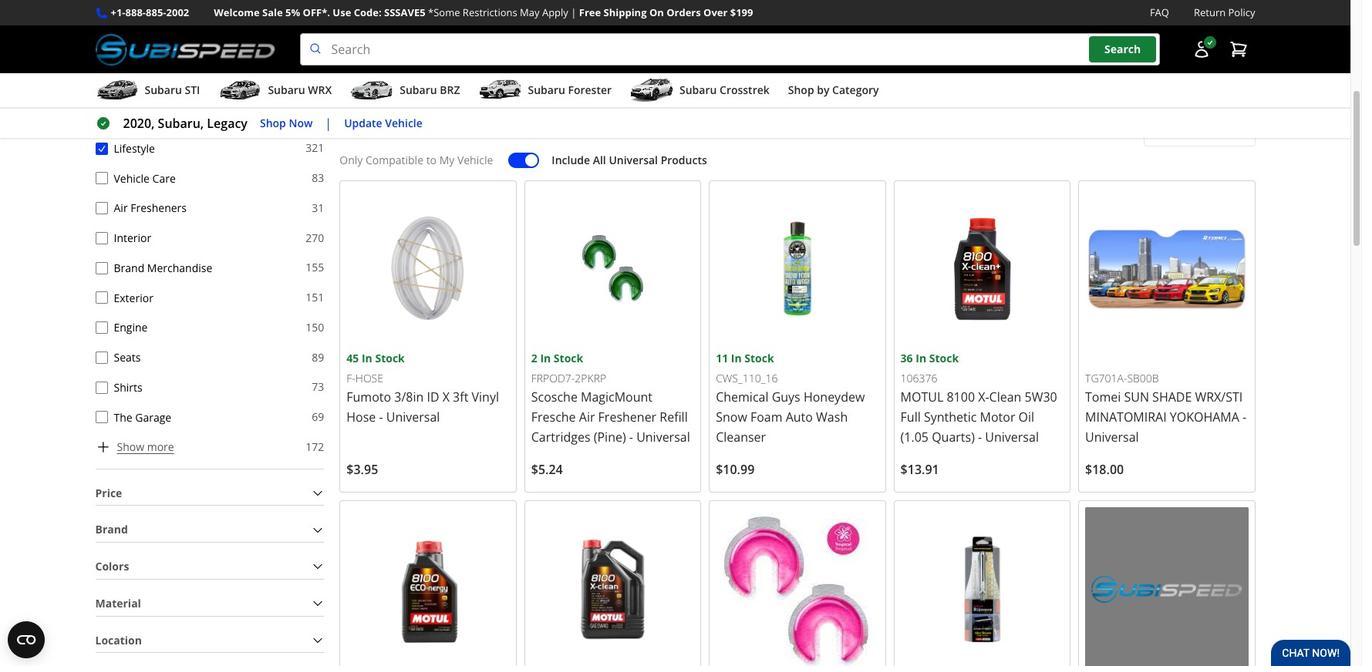 Task type: locate. For each thing, give the bounding box(es) containing it.
spoilers
[[416, 22, 454, 36]]

shop left now
[[260, 116, 286, 130]]

0 vertical spatial 321
[[340, 120, 358, 134]]

4 in from the left
[[916, 351, 927, 366]]

sun
[[1124, 389, 1149, 406]]

spoilers & wings button
[[388, 0, 523, 54]]

subaru left forester
[[528, 83, 565, 97]]

vehicle inside button
[[385, 116, 423, 130]]

brand for brand merchandise
[[114, 261, 144, 275]]

4 subaru from the left
[[528, 83, 565, 97]]

wings
[[466, 22, 495, 36]]

brand
[[114, 261, 144, 275], [95, 522, 128, 537]]

search input field
[[300, 33, 1160, 66]]

stock inside 2 in stock frpod7-2pkrp scosche magicmount fresche air freshener refill cartridges (pine) - universal
[[554, 351, 583, 366]]

minatomirai
[[1085, 409, 1167, 426]]

subaru crosstrek button
[[630, 76, 770, 107]]

0 vertical spatial brand
[[114, 261, 144, 275]]

0 vertical spatial vehicle
[[385, 116, 423, 130]]

chemical
[[716, 389, 769, 406]]

subispeed logo image
[[95, 33, 275, 66]]

1 vertical spatial air
[[579, 409, 595, 426]]

stock up the cws_110_16 on the right bottom of the page
[[745, 351, 774, 366]]

in right 45
[[362, 351, 372, 366]]

subaru sti button
[[95, 76, 200, 107]]

Air Fresheners button
[[95, 202, 108, 215]]

shirts
[[114, 380, 142, 395]]

0 horizontal spatial 321
[[306, 141, 324, 155]]

shop by category button
[[788, 76, 879, 107]]

vehicle down subaru brz dropdown button
[[385, 116, 423, 130]]

oil
[[1019, 409, 1035, 426]]

subaru forester
[[528, 83, 612, 97]]

category
[[95, 107, 144, 121], [406, 120, 452, 134]]

auto
[[786, 409, 813, 426]]

shop left by
[[788, 83, 814, 97]]

Interior button
[[95, 232, 108, 244]]

colors
[[95, 559, 129, 574]]

policy
[[1228, 5, 1255, 19]]

universal down minatomirai
[[1085, 429, 1139, 446]]

now
[[289, 116, 313, 130]]

1 subaru from the left
[[145, 83, 182, 97]]

0 horizontal spatial shop
[[260, 116, 286, 130]]

show more button
[[95, 439, 174, 456]]

5 subaru from the left
[[680, 83, 717, 97]]

2020, subaru, legacy
[[123, 115, 248, 132]]

in right 11
[[731, 351, 742, 366]]

2 vertical spatial vehicle
[[114, 171, 150, 186]]

refill
[[660, 409, 688, 426]]

- inside 2 in stock frpod7-2pkrp scosche magicmount fresche air freshener refill cartridges (pine) - universal
[[629, 429, 633, 446]]

magicmount
[[581, 389, 653, 406]]

subaru left crosstrek
[[680, 83, 717, 97]]

321 results
[[340, 120, 397, 134]]

show more
[[117, 440, 174, 454]]

vehicle down lifestyle
[[114, 171, 150, 186]]

subaru wrx
[[268, 83, 332, 97]]

subaru left sti
[[145, 83, 182, 97]]

fog lights
[[871, 22, 919, 36]]

brand inside dropdown button
[[95, 522, 128, 537]]

Brand Merchandise button
[[95, 262, 108, 274]]

universal down the motor
[[985, 429, 1039, 446]]

subaru inside subaru crosstrek dropdown button
[[680, 83, 717, 97]]

1 horizontal spatial shop
[[788, 83, 814, 97]]

subaru inside subaru forester dropdown button
[[528, 83, 565, 97]]

a subaru forester thumbnail image image
[[479, 79, 522, 102]]

subaru inside subaru sti "dropdown button"
[[145, 83, 182, 97]]

use
[[333, 5, 351, 19]]

exhaust headers and manifolds
[[698, 22, 799, 52]]

stock up frpod7-
[[554, 351, 583, 366]]

151
[[306, 290, 324, 305]]

air up (pine)
[[579, 409, 595, 426]]

fog
[[871, 22, 888, 36]]

search button
[[1089, 37, 1157, 62]]

brand up colors on the left of page
[[95, 522, 128, 537]]

stock inside 11 in stock cws_110_16 chemical guys honeydew snow foam auto wash cleanser
[[745, 351, 774, 366]]

&
[[456, 22, 464, 36]]

subaru left brz
[[400, 83, 437, 97]]

+1-888-885-2002
[[111, 5, 189, 19]]

cartridges
[[531, 429, 591, 446]]

full
[[901, 409, 921, 426]]

2 in from the left
[[540, 351, 551, 366]]

- inside tg701a-sb00b tomei sun shade wrx/sti minatomirai yokohama - universal
[[1243, 409, 1247, 426]]

Select... button
[[1144, 109, 1255, 146]]

888-
[[125, 5, 146, 19]]

2 subaru from the left
[[268, 83, 305, 97]]

3 subaru from the left
[[400, 83, 437, 97]]

in inside 36 in stock 106376 motul 8100 x-clean 5w30 full synthetic motor oil (1.05 quarts) - universal
[[916, 351, 927, 366]]

vehicle
[[385, 116, 423, 130], [457, 153, 493, 168], [114, 171, 150, 186]]

3ft
[[453, 389, 468, 406]]

| left free
[[571, 5, 577, 19]]

all
[[593, 153, 606, 168]]

3/8in
[[394, 389, 424, 406]]

1 vertical spatial vehicle
[[457, 153, 493, 168]]

Shirts button
[[95, 382, 108, 394]]

stock inside 45 in stock f-hose fumoto 3/8in id x 3ft vinyl hose - universal
[[375, 351, 405, 366]]

- inside 45 in stock f-hose fumoto 3/8in id x 3ft vinyl hose - universal
[[379, 409, 383, 426]]

shop now
[[260, 116, 313, 130]]

tomei sun shade wrx/sti minatomirai yokohama - universal image
[[1085, 187, 1248, 350]]

- down freshener
[[629, 429, 633, 446]]

shop inside shop by category dropdown button
[[788, 83, 814, 97]]

exhaust headers and manifolds image
[[682, 0, 815, 16]]

fuel injectors image
[[243, 0, 375, 16]]

Exterior button
[[95, 292, 108, 304]]

in inside 2 in stock frpod7-2pkrp scosche magicmount fresche air freshener refill cartridges (pine) - universal
[[540, 351, 551, 366]]

a subaru brz thumbnail image image
[[350, 79, 394, 102]]

- right quarts)
[[978, 429, 982, 446]]

1 horizontal spatial 321
[[340, 120, 358, 134]]

scosche magicmount fresche air freshener refill cartridges - tropical image
[[716, 508, 879, 666]]

| right now
[[325, 115, 332, 132]]

31
[[312, 200, 324, 215]]

1 horizontal spatial vehicle
[[385, 116, 423, 130]]

a subaru wrx thumbnail image image
[[219, 79, 262, 102]]

fuel injectors button
[[242, 0, 376, 54]]

stock up hose
[[375, 351, 405, 366]]

wheels
[[1024, 22, 1059, 36]]

stock inside 36 in stock 106376 motul 8100 x-clean 5w30 full synthetic motor oil (1.05 quarts) - universal
[[929, 351, 959, 366]]

3 stock from the left
[[745, 351, 774, 366]]

1 in from the left
[[362, 351, 372, 366]]

0 vertical spatial shop
[[788, 83, 814, 97]]

products
[[661, 153, 707, 168]]

shop inside shop now link
[[260, 116, 286, 130]]

0 horizontal spatial category
[[95, 107, 144, 121]]

- down wrx/sti
[[1243, 409, 1247, 426]]

2 in stock frpod7-2pkrp scosche magicmount fresche air freshener refill cartridges (pine) - universal
[[531, 351, 690, 446]]

3 in from the left
[[731, 351, 742, 366]]

stock for 2pkrp
[[554, 351, 583, 366]]

1 stock from the left
[[375, 351, 405, 366]]

45 in stock f-hose fumoto 3/8in id x 3ft vinyl hose - universal
[[347, 351, 499, 426]]

subaru up shop now
[[268, 83, 305, 97]]

chemical guys honeydew snow foam auto wash cleanser image
[[716, 187, 879, 350]]

front lips image
[[536, 0, 668, 16]]

front lips button
[[535, 0, 669, 54]]

0 horizontal spatial air
[[114, 201, 128, 216]]

0 vertical spatial |
[[571, 5, 577, 19]]

universal inside 45 in stock f-hose fumoto 3/8in id x 3ft vinyl hose - universal
[[386, 409, 440, 426]]

- right hose
[[379, 409, 383, 426]]

1 vertical spatial 321
[[306, 141, 324, 155]]

321 down now
[[306, 141, 324, 155]]

sb00b
[[1127, 371, 1159, 385]]

shipping
[[604, 5, 647, 19]]

2 horizontal spatial vehicle
[[457, 153, 493, 168]]

return
[[1194, 5, 1226, 19]]

universal down 3/8in
[[386, 409, 440, 426]]

vehicle right my
[[457, 153, 493, 168]]

brand merchandise
[[114, 261, 212, 275]]

motul 8100 x-clean engine oil 5w40 5l - universal image
[[531, 508, 694, 666]]

in inside 11 in stock cws_110_16 chemical guys honeydew snow foam auto wash cleanser
[[731, 351, 742, 366]]

cleanser
[[716, 429, 766, 446]]

a subaru sti thumbnail image image
[[95, 79, 138, 102]]

stock for hose
[[375, 351, 405, 366]]

155
[[306, 260, 324, 275]]

in for chemical
[[731, 351, 742, 366]]

shop for shop now
[[260, 116, 286, 130]]

1 horizontal spatial air
[[579, 409, 595, 426]]

only
[[340, 153, 363, 168]]

stock up 106376
[[929, 351, 959, 366]]

*some restrictions may apply | free shipping on orders over $199
[[428, 5, 753, 19]]

+1-
[[111, 5, 125, 19]]

321
[[340, 120, 358, 134], [306, 141, 324, 155]]

universal down refill
[[636, 429, 690, 446]]

shop now link
[[260, 115, 313, 132]]

1 vertical spatial brand
[[95, 522, 128, 537]]

36 in stock 106376 motul 8100 x-clean 5w30 full synthetic motor oil (1.05 quarts) - universal
[[901, 351, 1057, 446]]

air right air fresheners button
[[114, 201, 128, 216]]

The Garage button
[[95, 411, 108, 424]]

open widget image
[[8, 622, 45, 659]]

include all universal products
[[552, 153, 707, 168]]

search
[[1105, 42, 1141, 57]]

tg701a-
[[1085, 371, 1127, 385]]

|
[[571, 5, 577, 19], [325, 115, 332, 132]]

in inside 45 in stock f-hose fumoto 3/8in id x 3ft vinyl hose - universal
[[362, 351, 372, 366]]

universal inside 2 in stock frpod7-2pkrp scosche magicmount fresche air freshener refill cartridges (pine) - universal
[[636, 429, 690, 446]]

turbos image
[[96, 0, 229, 16]]

engine
[[114, 320, 148, 335]]

in right 2
[[540, 351, 551, 366]]

subaru inside subaru wrx dropdown button
[[268, 83, 305, 97]]

subaru inside subaru brz dropdown button
[[400, 83, 437, 97]]

air
[[114, 201, 128, 216], [579, 409, 595, 426]]

fresche
[[531, 409, 576, 426]]

motor
[[980, 409, 1016, 426]]

1 vertical spatial |
[[325, 115, 332, 132]]

category down a subaru sti thumbnail image
[[95, 107, 144, 121]]

lights
[[891, 22, 919, 36]]

321 left results
[[340, 120, 358, 134]]

synthetic
[[924, 409, 977, 426]]

2 stock from the left
[[554, 351, 583, 366]]

vinyl
[[472, 389, 499, 406]]

in right '36'
[[916, 351, 927, 366]]

brand right brand merchandise button
[[114, 261, 144, 275]]

and
[[781, 22, 799, 36]]

hose
[[355, 371, 383, 385]]

fuel
[[277, 22, 297, 36]]

1 vertical spatial shop
[[260, 116, 286, 130]]

subaru sti
[[145, 83, 200, 97]]

exhaust
[[698, 22, 736, 36]]

category up to at the top of the page
[[406, 120, 452, 134]]

fumoto 3/8in id x 3ft vinyl hose - universal image
[[347, 187, 510, 350]]

73
[[312, 380, 324, 394]]

4 stock from the left
[[929, 351, 959, 366]]



Task type: vqa. For each thing, say whether or not it's contained in the screenshot.
Up
no



Task type: describe. For each thing, give the bounding box(es) containing it.
cws_110_16
[[716, 371, 778, 385]]

tg701a-sb00b tomei sun shade wrx/sti minatomirai yokohama - universal
[[1085, 371, 1247, 446]]

11 in stock cws_110_16 chemical guys honeydew snow foam auto wash cleanser
[[716, 351, 865, 446]]

forester
[[568, 83, 612, 97]]

foam
[[751, 409, 783, 426]]

subaru for subaru brz
[[400, 83, 437, 97]]

321 for 321 results
[[340, 120, 358, 134]]

welcome
[[214, 5, 260, 19]]

universal right the all
[[609, 153, 658, 168]]

apply
[[542, 5, 568, 19]]

106376
[[901, 371, 938, 385]]

front
[[578, 22, 604, 36]]

orders
[[667, 5, 701, 19]]

a subaru crosstrek thumbnail image image
[[630, 79, 673, 102]]

results
[[361, 120, 397, 134]]

172
[[306, 440, 324, 454]]

36
[[901, 351, 913, 366]]

frpod7-
[[531, 371, 575, 385]]

price button
[[95, 482, 324, 505]]

subaru forester button
[[479, 76, 612, 107]]

update vehicle button
[[344, 115, 423, 132]]

show
[[117, 440, 144, 454]]

in for motul
[[916, 351, 927, 366]]

885-
[[146, 5, 166, 19]]

1 horizontal spatial |
[[571, 5, 577, 19]]

material button
[[95, 592, 324, 616]]

brand button
[[95, 519, 324, 542]]

wash
[[816, 409, 848, 426]]

subaru for subaru crosstrek
[[680, 83, 717, 97]]

motul 8100 eco-nergy 5w30 full synthetic motor oil (1.05 quarts) - universal image
[[347, 508, 510, 666]]

the garage
[[114, 410, 171, 425]]

$5.24
[[531, 462, 563, 479]]

button image
[[1192, 40, 1211, 59]]

motul
[[901, 389, 944, 406]]

Lifestyle button
[[95, 142, 108, 155]]

category button
[[95, 103, 324, 127]]

eikosha air spencer giga clipia - universal image
[[1085, 508, 1248, 666]]

subaru wrx button
[[219, 76, 332, 107]]

front lips
[[578, 22, 626, 36]]

in for 2pkrp
[[540, 351, 551, 366]]

8100
[[947, 389, 975, 406]]

on
[[649, 5, 664, 19]]

spoilers & wings
[[416, 22, 495, 36]]

category
[[832, 83, 879, 97]]

stock for chemical
[[745, 351, 774, 366]]

manifolds
[[725, 38, 772, 52]]

subaru for subaru wrx
[[268, 83, 305, 97]]

69
[[312, 410, 324, 424]]

universal inside tg701a-sb00b tomei sun shade wrx/sti minatomirai yokohama - universal
[[1085, 429, 1139, 446]]

spoilers & wings image
[[389, 0, 522, 16]]

x-
[[978, 389, 989, 406]]

0 horizontal spatial vehicle
[[114, 171, 150, 186]]

wrx
[[308, 83, 332, 97]]

subaru for subaru sti
[[145, 83, 182, 97]]

eikosha air spencer giga clip - universal image
[[901, 508, 1064, 666]]

freshener
[[598, 409, 657, 426]]

0 horizontal spatial |
[[325, 115, 332, 132]]

free
[[579, 5, 601, 19]]

83
[[312, 170, 324, 185]]

honeydew
[[804, 389, 865, 406]]

tomei
[[1085, 389, 1121, 406]]

Vehicle Care button
[[95, 172, 108, 185]]

legacy
[[207, 115, 248, 132]]

subaru brz
[[400, 83, 460, 97]]

Seats button
[[95, 352, 108, 364]]

+1-888-885-2002 link
[[111, 5, 189, 21]]

motul 8100 x-clean 5w30 full synthetic motor oil (1.05 quarts) - universal image
[[901, 187, 1064, 350]]

1 horizontal spatial category
[[406, 120, 452, 134]]

intercoolers
[[1160, 22, 1217, 36]]

(pine)
[[594, 429, 626, 446]]

5w30
[[1025, 389, 1057, 406]]

intercoolers image
[[1122, 0, 1255, 16]]

category inside dropdown button
[[95, 107, 144, 121]]

by
[[817, 83, 830, 97]]

location
[[95, 633, 142, 648]]

in for hose
[[362, 351, 372, 366]]

sale
[[262, 5, 283, 19]]

Engine button
[[95, 322, 108, 334]]

*some
[[428, 5, 460, 19]]

shade
[[1153, 389, 1192, 406]]

faq
[[1150, 5, 1169, 19]]

update
[[344, 116, 382, 130]]

quarts)
[[932, 429, 975, 446]]

location button
[[95, 629, 324, 653]]

exhaust headers and manifolds button
[[682, 0, 816, 54]]

the
[[114, 410, 132, 425]]

air inside 2 in stock frpod7-2pkrp scosche magicmount fresche air freshener refill cartridges (pine) - universal
[[579, 409, 595, 426]]

only compatible to my vehicle
[[340, 153, 493, 168]]

shop for shop by category
[[788, 83, 814, 97]]

2002
[[166, 5, 189, 19]]

injectors
[[300, 22, 341, 36]]

over
[[704, 5, 728, 19]]

$13.91
[[901, 462, 939, 479]]

to
[[426, 153, 437, 168]]

brand for brand
[[95, 522, 128, 537]]

subaru for subaru forester
[[528, 83, 565, 97]]

shop by category
[[788, 83, 879, 97]]

stock for motul
[[929, 351, 959, 366]]

sti
[[185, 83, 200, 97]]

wrx/sti
[[1195, 389, 1243, 406]]

intercoolers button
[[1121, 0, 1255, 54]]

321 for 321
[[306, 141, 324, 155]]

universal inside 36 in stock 106376 motul 8100 x-clean 5w30 full synthetic motor oil (1.05 quarts) - universal
[[985, 429, 1039, 446]]

0 vertical spatial air
[[114, 201, 128, 216]]

garage
[[135, 410, 171, 425]]

2020,
[[123, 115, 155, 132]]

- inside 36 in stock 106376 motul 8100 x-clean 5w30 full synthetic motor oil (1.05 quarts) - universal
[[978, 429, 982, 446]]

off*.
[[303, 5, 330, 19]]

wheels button
[[975, 0, 1109, 54]]

scosche magicmount fresche air freshener refill cartridges (pine) - universal image
[[531, 187, 694, 350]]



